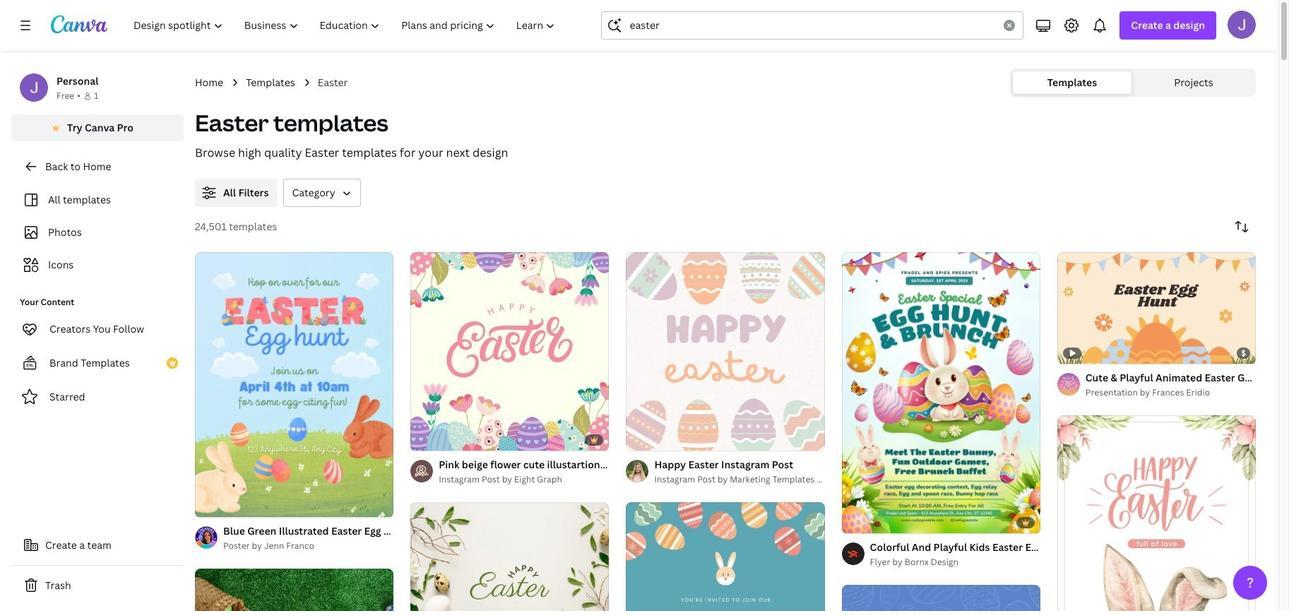 Task type: locate. For each thing, give the bounding box(es) containing it.
green minimalist happy easter instagram post image
[[195, 569, 394, 611]]

top level navigation element
[[124, 11, 568, 40]]

jacob simon image
[[1228, 11, 1256, 39]]

blue green illustrated easter egg hunt poster image
[[195, 252, 394, 517]]

blue and white modern happy easter instagram post image
[[842, 585, 1041, 611]]

None search field
[[602, 11, 1024, 40]]

Sort by button
[[1228, 213, 1256, 241]]



Task type: vqa. For each thing, say whether or not it's contained in the screenshot.
Create a blank LinkedIn Video Ad link
no



Task type: describe. For each thing, give the bounding box(es) containing it.
minimalist happy easter (facebook post) image
[[411, 503, 609, 611]]

Search search field
[[630, 12, 996, 39]]

pink beige flower cute illustartion happy easter instagram post image
[[411, 252, 609, 451]]

white watercolor floral happy easter flyer image
[[1058, 416, 1256, 611]]

colorful and playful kids easter egg hunt event flyer image
[[842, 252, 1041, 533]]

easter brunch party image
[[626, 502, 825, 611]]

happy easter instagram post image
[[626, 252, 825, 451]]



